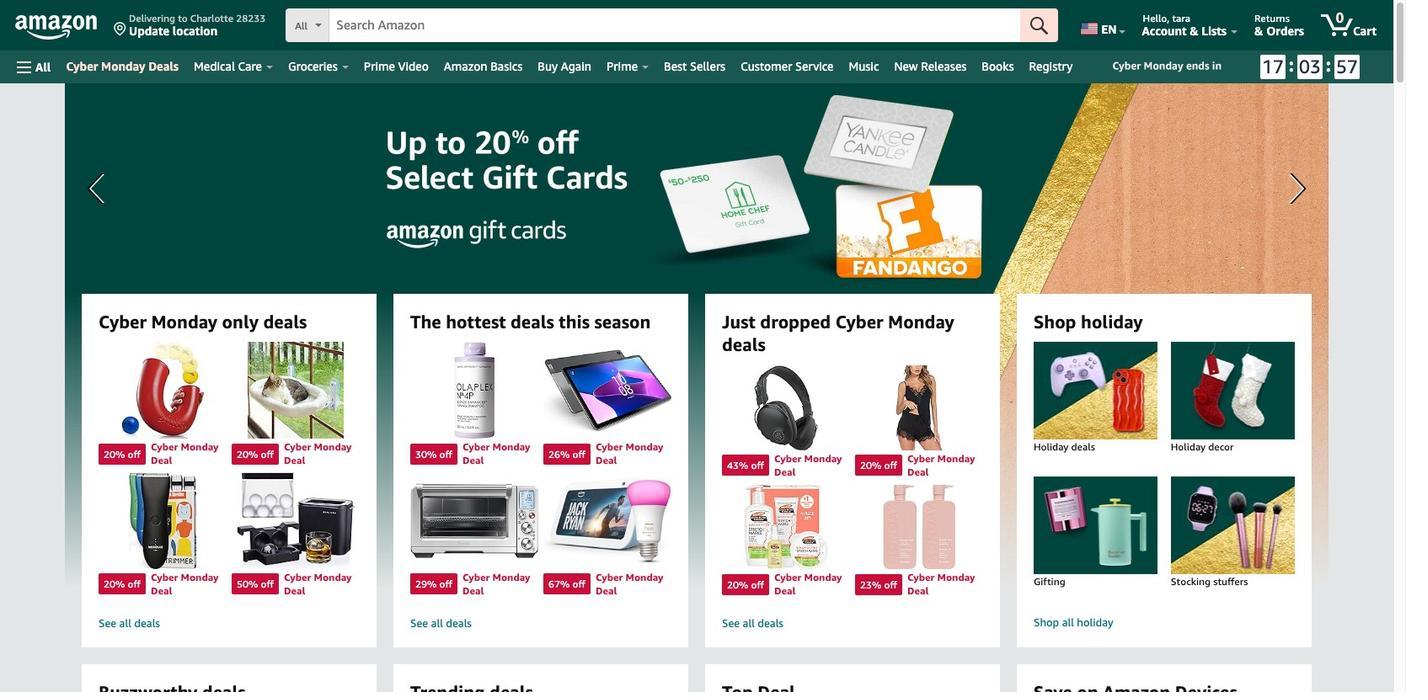 Task type: vqa. For each thing, say whether or not it's contained in the screenshot.


Task type: locate. For each thing, give the bounding box(es) containing it.
customer service link
[[733, 55, 841, 78]]

deal for palmer's cocoa butter formula pregnancy skin care kit for stretch marks and scars, dermatologist approved, gift for mom to be, 4 piece full size set image
[[774, 585, 796, 597]]

& left lists
[[1190, 24, 1199, 38]]

amosijoy cordless cat window perch, cat hammock for window with 4 strong suction cups, solid metal frame and soft cover, cat beds for indoor cats image
[[232, 342, 360, 439]]

shop down gifting
[[1034, 616, 1059, 629]]

cyber for echo show 5 (3rd gen) | cloud blue with philips hue smart color bulb image
[[596, 571, 623, 584]]

deal right 67% off
[[596, 585, 617, 597]]

cyber right 26% off
[[596, 441, 623, 453]]

2 horizontal spatial see all deals
[[722, 617, 784, 630]]

20% off down meridian ball trimmer men body hair trimmer for men and women hair and beard trimmer for men and women beard and body trimmer for men and women bikini trimmer onyx image
[[104, 578, 141, 591]]

see all deals
[[99, 617, 160, 630], [410, 617, 472, 630], [722, 617, 784, 630]]

holiday decor
[[1171, 441, 1234, 453]]

67% off
[[548, 578, 585, 591]]

1 horizontal spatial see
[[410, 617, 428, 630]]

0 vertical spatial holiday
[[1081, 312, 1143, 333]]

buy again
[[538, 59, 591, 73]]

cyber monday deal down avidlove sleepwear womens sexy pajamas short pj lingerie set lace cami shorts set modal nightwear (black,l) 'image'
[[907, 452, 975, 478]]

3 see all deals link from the left
[[722, 617, 983, 631]]

shop
[[1034, 312, 1076, 333], [1034, 616, 1059, 629]]

holiday left decor on the bottom right of page
[[1171, 441, 1206, 453]]

26% off
[[548, 448, 585, 461]]

off down palmer's cocoa butter formula pregnancy skin care kit for stretch marks and scars, dermatologist approved, gift for mom to be, 4 piece full size set image
[[751, 578, 764, 591]]

0 horizontal spatial :
[[1289, 54, 1294, 76]]

holiday for holiday deals
[[1034, 441, 1069, 453]]

shop holiday
[[1034, 312, 1143, 333]]

cyber monday only deals
[[99, 312, 307, 333]]

deal for echo show 5 (3rd gen) | cloud blue with philips hue smart color bulb image
[[596, 585, 617, 597]]

2 & from the left
[[1255, 24, 1263, 38]]

cyber monday deal down pindaloo skill game with 2 balls- gifts for kids and adults indoor & outdoor games, teens, fun stuff party,hand/eye coordination and confidence,develops motor & juggling skills - red image
[[151, 441, 219, 467]]

account
[[1142, 24, 1187, 38]]

cyber monday deal for pindaloo skill game with 2 balls- gifts for kids and adults indoor & outdoor games, teens, fun stuff party,hand/eye coordination and confidence,develops motor & juggling skills - red image
[[151, 441, 219, 467]]

deal up meridian ball trimmer men body hair trimmer for men and women hair and beard trimmer for men and women beard and body trimmer for men and women bikini trimmer onyx image
[[151, 454, 172, 467]]

account & lists
[[1142, 24, 1227, 38]]

None submit
[[1020, 8, 1058, 42]]

cyber monday deal for "amosijoy cordless cat window perch, cat hammock for window with 4 strong suction cups, solid metal frame and soft cover, cat beds for indoor cats" image
[[284, 441, 352, 467]]

deals
[[148, 59, 179, 73]]

all
[[1062, 616, 1074, 629], [119, 617, 131, 630], [431, 617, 443, 630], [743, 617, 755, 630]]

see all deals for cyber monday only deals
[[99, 617, 160, 630]]

cyber monday deal for lenovo tab m10 plus 3rd gen tablet - 10" fhd - android 12-32gb storage - long battery life, gray image
[[596, 441, 664, 467]]

2 see all deals from the left
[[410, 617, 472, 630]]

off right the 23%
[[884, 578, 897, 591]]

cyber for lenovo tab m10 plus 3rd gen tablet - 10" fhd - android 12-32gb storage - long battery life, gray image
[[596, 441, 623, 453]]

holiday up holiday deals image
[[1081, 312, 1143, 333]]

monday for the olaplex no. 4p blonde enhancing toning shampoo, 8.5 fl oz 'image'
[[493, 441, 530, 453]]

see for just dropped cyber monday deals
[[722, 617, 740, 630]]

holiday down 'gifting' link
[[1077, 616, 1113, 629]]

&
[[1190, 24, 1199, 38], [1255, 24, 1263, 38]]

1 horizontal spatial see all deals
[[410, 617, 472, 630]]

20% down avidlove sleepwear womens sexy pajamas short pj lingerie set lace cami shorts set modal nightwear (black,l) 'image'
[[860, 459, 882, 472]]

monday for lenovo tab m10 plus 3rd gen tablet - 10" fhd - android 12-32gb storage - long battery life, gray image
[[626, 441, 664, 453]]

registry link
[[1022, 55, 1080, 78]]

deal right 43% off
[[774, 466, 796, 478]]

holiday
[[1081, 312, 1143, 333], [1077, 616, 1113, 629]]

music
[[849, 59, 879, 73]]

:
[[1289, 54, 1294, 76], [1326, 54, 1331, 76]]

cyber right '29% off'
[[462, 571, 490, 584]]

0 vertical spatial shop
[[1034, 312, 1076, 333]]

& inside returns & orders
[[1255, 24, 1263, 38]]

43%
[[727, 459, 748, 472]]

1 horizontal spatial all
[[295, 19, 307, 32]]

3 see from the left
[[722, 617, 740, 630]]

deal down palmer's cocoa butter formula pregnancy skin care kit for stretch marks and scars, dermatologist approved, gift for mom to be, 4 piece full size set image
[[774, 585, 796, 597]]

cyber for "amosijoy cordless cat window perch, cat hammock for window with 4 strong suction cups, solid metal frame and soft cover, cat beds for indoor cats" image
[[284, 441, 311, 453]]

cyber inside navigation navigation
[[66, 59, 98, 73]]

deal right 26% off
[[596, 454, 617, 467]]

2 see from the left
[[410, 617, 428, 630]]

20% down "amosijoy cordless cat window perch, cat hammock for window with 4 strong suction cups, solid metal frame and soft cover, cat beds for indoor cats" image
[[237, 448, 258, 461]]

& left orders
[[1255, 24, 1263, 38]]

only
[[222, 312, 259, 333]]

deal for premium berlinzo clear ice ball maker - whiskey ice ball maker mold large 2.4 inch - crystal clear ice maker sphere - clear ice cube maker with storage bag - whiskey gifts for men image
[[284, 585, 305, 597]]

prime for prime video
[[364, 59, 395, 73]]

see for the hottest deals this season
[[410, 617, 428, 630]]

monday
[[101, 59, 145, 73], [151, 312, 217, 333], [888, 312, 954, 333], [181, 441, 219, 453], [314, 441, 352, 453], [493, 441, 530, 453], [626, 441, 664, 453], [804, 452, 842, 465], [937, 452, 975, 465], [181, 571, 219, 584], [314, 571, 352, 584], [493, 571, 530, 584], [626, 571, 664, 584], [804, 571, 842, 584], [937, 571, 975, 584]]

off down pindaloo skill game with 2 balls- gifts for kids and adults indoor & outdoor games, teens, fun stuff party,hand/eye coordination and confidence,develops motor & juggling skills - red image
[[128, 448, 141, 461]]

2 shop from the top
[[1034, 616, 1059, 629]]

cyber right 67% off
[[596, 571, 623, 584]]

cyber right "50% off"
[[284, 571, 311, 584]]

prime video link
[[356, 55, 436, 78]]

off
[[128, 448, 141, 461], [261, 448, 274, 461], [439, 448, 452, 461], [572, 448, 585, 461], [751, 459, 764, 472], [884, 459, 897, 472], [128, 578, 141, 591], [261, 578, 274, 591], [439, 578, 452, 591], [572, 578, 585, 591], [751, 578, 764, 591], [884, 578, 897, 591]]

main content containing cyber monday only deals
[[0, 83, 1394, 693]]

the hottest deals this season
[[410, 312, 651, 333]]

see all deals link down 67%
[[410, 617, 672, 631]]

cyber monday deal right 26% off
[[596, 441, 664, 467]]

all for cyber monday only deals
[[119, 617, 131, 630]]

monday for "jlab studio pro anc bluetooth wireless over-ear headphones, 45+ hour bluetooth 5 playtime, smart active noise cancellation, eq3 sound, ultra-plush faux leather and cloud foam cushions, black" image
[[804, 452, 842, 465]]

1 holiday from the left
[[1034, 441, 1069, 453]]

cyber right 43% off
[[774, 452, 802, 465]]

deal
[[151, 454, 172, 467], [284, 454, 305, 467], [462, 454, 484, 467], [596, 454, 617, 467], [774, 466, 796, 478], [907, 466, 929, 478], [151, 585, 172, 597], [284, 585, 305, 597], [462, 585, 484, 597], [596, 585, 617, 597], [774, 585, 796, 597], [907, 585, 929, 597]]

all up groceries
[[295, 19, 307, 32]]

57
[[1336, 56, 1358, 78]]

shop up holiday deals image
[[1034, 312, 1076, 333]]

cyber monday deal for the olaplex no. 4p blonde enhancing toning shampoo, 8.5 fl oz 'image'
[[462, 441, 530, 467]]

0 horizontal spatial see all deals link
[[99, 617, 360, 631]]

all inside all button
[[35, 59, 51, 74]]

deal for avidlove sleepwear womens sexy pajamas short pj lingerie set lace cami shorts set modal nightwear (black,l) 'image'
[[907, 466, 929, 478]]

cyber monday deal for echo show 5 (3rd gen) | cloud blue with philips hue smart color bulb image
[[596, 571, 664, 597]]

all down amazon image
[[35, 59, 51, 74]]

: left 03
[[1289, 54, 1294, 76]]

1 see all deals link from the left
[[99, 617, 360, 631]]

stuffers
[[1213, 575, 1248, 588]]

1 & from the left
[[1190, 24, 1199, 38]]

cyber for "jlab studio pro anc bluetooth wireless over-ear headphones, 45+ hour bluetooth 5 playtime, smart active noise cancellation, eq3 sound, ultra-plush faux leather and cloud foam cushions, black" image
[[774, 452, 802, 465]]

2 : from the left
[[1326, 54, 1331, 76]]

all for the hottest deals this season
[[431, 617, 443, 630]]

20% off for meridian ball trimmer men body hair trimmer for men and women hair and beard trimmer for men and women beard and body trimmer for men and women bikini trimmer onyx image
[[104, 578, 141, 591]]

1 vertical spatial holiday
[[1077, 616, 1113, 629]]

1 vertical spatial all
[[35, 59, 51, 74]]

2 see all deals link from the left
[[410, 617, 672, 631]]

20% off
[[104, 448, 141, 461], [237, 448, 274, 461], [860, 459, 897, 472], [104, 578, 141, 591], [727, 578, 764, 591]]

all for just dropped cyber monday deals
[[743, 617, 755, 630]]

cyber monday deal right "50% off"
[[284, 571, 352, 597]]

0 vertical spatial all
[[295, 19, 307, 32]]

delivering to charlotte 28233 update location
[[129, 12, 266, 38]]

stocking stuffers image
[[1155, 477, 1311, 575]]

0 horizontal spatial &
[[1190, 24, 1199, 38]]

monday inside navigation navigation
[[101, 59, 145, 73]]

0 horizontal spatial holiday
[[1034, 441, 1069, 453]]

monday for monday haircare moisture shampoo + conditioner set (2 pack) 30oz each, dry, coarse, stressed, coily & curly hair, made from coconut oil, rice protein, shea butter, & vitamin e, 100% recyclable bottles image
[[937, 571, 975, 584]]

hello,
[[1143, 12, 1170, 24]]

cyber right 30% off
[[462, 441, 490, 453]]

deal down meridian ball trimmer men body hair trimmer for men and women hair and beard trimmer for men and women beard and body trimmer for men and women bikini trimmer onyx image
[[151, 585, 172, 597]]

1 horizontal spatial holiday
[[1171, 441, 1206, 453]]

cyber monday deals link
[[58, 55, 186, 78]]

20% down pindaloo skill game with 2 balls- gifts for kids and adults indoor & outdoor games, teens, fun stuff party,hand/eye coordination and confidence,develops motor & juggling skills - red image
[[104, 448, 125, 461]]

off for avidlove sleepwear womens sexy pajamas short pj lingerie set lace cami shorts set modal nightwear (black,l) 'image'
[[884, 459, 897, 472]]

20% down palmer's cocoa butter formula pregnancy skin care kit for stretch marks and scars, dermatologist approved, gift for mom to be, 4 piece full size set image
[[727, 578, 748, 591]]

sellers
[[690, 59, 726, 73]]

cyber for avidlove sleepwear womens sexy pajamas short pj lingerie set lace cami shorts set modal nightwear (black,l) 'image'
[[907, 452, 935, 465]]

cyber monday deal down monday haircare moisture shampoo + conditioner set (2 pack) 30oz each, dry, coarse, stressed, coily & curly hair, made from coconut oil, rice protein, shea butter, & vitamin e, 100% recyclable bottles image
[[907, 571, 975, 597]]

monday for echo show 5 (3rd gen) | cloud blue with philips hue smart color bulb image
[[626, 571, 664, 584]]

none submit inside all search box
[[1020, 8, 1058, 42]]

new releases
[[894, 59, 967, 73]]

holiday down holiday deals image
[[1034, 441, 1069, 453]]

2 horizontal spatial see all deals link
[[722, 617, 983, 631]]

deals
[[263, 312, 307, 333], [511, 312, 554, 333], [722, 335, 766, 356], [1071, 441, 1095, 453], [134, 617, 160, 630], [446, 617, 472, 630], [758, 617, 784, 630]]

deal right "50% off"
[[284, 585, 305, 597]]

cyber monday deal for premium berlinzo clear ice ball maker - whiskey ice ball maker mold large 2.4 inch - crystal clear ice maker sphere - clear ice cube maker with storage bag - whiskey gifts for men image
[[284, 571, 352, 597]]

off for palmer's cocoa butter formula pregnancy skin care kit for stretch marks and scars, dermatologist approved, gift for mom to be, 4 piece full size set image
[[751, 578, 764, 591]]

cyber monday deal left 50%
[[151, 571, 219, 597]]

prime
[[364, 59, 395, 73], [607, 59, 638, 73]]

off down meridian ball trimmer men body hair trimmer for men and women hair and beard trimmer for men and women beard and body trimmer for men and women bikini trimmer onyx image
[[128, 578, 141, 591]]

olaplex no. 4p blonde enhancing toning shampoo, 8.5 fl oz image
[[410, 342, 538, 439]]

navigation navigation
[[0, 0, 1394, 83]]

1 shop from the top
[[1034, 312, 1076, 333]]

deal right 23% off at the right
[[907, 585, 929, 597]]

again
[[561, 59, 591, 73]]

1 see from the left
[[99, 617, 116, 630]]

cyber monday deal right 30% off
[[462, 441, 530, 467]]

20%
[[104, 448, 125, 461], [237, 448, 258, 461], [860, 459, 882, 472], [104, 578, 125, 591], [727, 578, 748, 591]]

All search field
[[286, 8, 1058, 44]]

see all deals for the hottest deals this season
[[410, 617, 472, 630]]

0 horizontal spatial prime
[[364, 59, 395, 73]]

palmer's cocoa butter formula pregnancy skin care kit for stretch marks and scars, dermatologist approved, gift for mom to be, 4 piece full size set image
[[722, 484, 850, 570]]

0 horizontal spatial see all deals
[[99, 617, 160, 630]]

off for the olaplex no. 4p blonde enhancing toning shampoo, 8.5 fl oz 'image'
[[439, 448, 452, 461]]

main content
[[0, 83, 1394, 693]]

medical care
[[194, 59, 262, 73]]

holiday inside shop all holiday link
[[1077, 616, 1113, 629]]

1 horizontal spatial prime
[[607, 59, 638, 73]]

prime left video
[[364, 59, 395, 73]]

1 horizontal spatial :
[[1326, 54, 1331, 76]]

deal up premium berlinzo clear ice ball maker - whiskey ice ball maker mold large 2.4 inch - crystal clear ice maker sphere - clear ice cube maker with storage bag - whiskey gifts for men image
[[284, 454, 305, 467]]

see all deals link down the 23%
[[722, 617, 983, 631]]

off for pindaloo skill game with 2 balls- gifts for kids and adults indoor & outdoor games, teens, fun stuff party,hand/eye coordination and confidence,develops motor & juggling skills - red image
[[128, 448, 141, 461]]

cyber monday deal down "amosijoy cordless cat window perch, cat hammock for window with 4 strong suction cups, solid metal frame and soft cover, cat beds for indoor cats" image
[[284, 441, 352, 467]]

deal for meridian ball trimmer men body hair trimmer for men and women hair and beard trimmer for men and women beard and body trimmer for men and women bikini trimmer onyx image
[[151, 585, 172, 597]]

1 prime from the left
[[364, 59, 395, 73]]

cyber inside just dropped cyber monday deals
[[835, 312, 883, 333]]

1 horizontal spatial see all deals link
[[410, 617, 672, 631]]

monday for avidlove sleepwear womens sexy pajamas short pj lingerie set lace cami shorts set modal nightwear (black,l) 'image'
[[937, 452, 975, 465]]

2 holiday from the left
[[1171, 441, 1206, 453]]

lenovo tab m10 plus 3rd gen tablet - 10" fhd - android 12-32gb storage - long battery life, gray image
[[543, 342, 672, 439]]

pindaloo skill game with 2 balls- gifts for kids and adults indoor & outdoor games, teens, fun stuff party,hand/eye coordination and confidence,develops motor & juggling skills - red image
[[99, 342, 227, 439]]

deal up monday haircare moisture shampoo + conditioner set (2 pack) 30oz each, dry, coarse, stressed, coily & curly hair, made from coconut oil, rice protein, shea butter, & vitamin e, 100% recyclable bottles image
[[907, 466, 929, 478]]

avidlove sleepwear womens sexy pajamas short pj lingerie set lace cami shorts set modal nightwear (black,l) image
[[855, 365, 983, 451]]

20% off down avidlove sleepwear womens sexy pajamas short pj lingerie set lace cami shorts set modal nightwear (black,l) 'image'
[[860, 459, 897, 472]]

deal right 30% off
[[462, 454, 484, 467]]

service
[[795, 59, 834, 73]]

cyber right 23% off at the right
[[907, 571, 935, 584]]

cyber monday deal for breville smart oven air fryer pro, brushed stainless steel, bov900bss image at the left of the page
[[462, 571, 530, 597]]

deal for "jlab studio pro anc bluetooth wireless over-ear headphones, 45+ hour bluetooth 5 playtime, smart active noise cancellation, eq3 sound, ultra-plush faux leather and cloud foam cushions, black" image
[[774, 466, 796, 478]]

cyber down "amosijoy cordless cat window perch, cat hammock for window with 4 strong suction cups, solid metal frame and soft cover, cat beds for indoor cats" image
[[284, 441, 311, 453]]

cyber monday deal down "jlab studio pro anc bluetooth wireless over-ear headphones, 45+ hour bluetooth 5 playtime, smart active noise cancellation, eq3 sound, ultra-plush faux leather and cloud foam cushions, black" image
[[774, 452, 842, 478]]

cyber monday deal right '29% off'
[[462, 571, 530, 597]]

all
[[295, 19, 307, 32], [35, 59, 51, 74]]

0 horizontal spatial see
[[99, 617, 116, 630]]

to
[[178, 12, 188, 24]]

1 see all deals from the left
[[99, 617, 160, 630]]

the
[[410, 312, 441, 333]]

2 horizontal spatial see
[[722, 617, 740, 630]]

deals inside just dropped cyber monday deals
[[722, 335, 766, 356]]

tara
[[1172, 12, 1191, 24]]

prime right again
[[607, 59, 638, 73]]

cyber monday deal right 67% off
[[596, 571, 664, 597]]

jlab studio pro anc bluetooth wireless over-ear headphones, 45+ hour bluetooth 5 playtime, smart active noise cancellation, eq3 sound, ultra-plush faux leather and cloud foam cushions, black image
[[722, 365, 850, 451]]

cyber down amazon image
[[66, 59, 98, 73]]

off right 43% at the bottom right
[[751, 459, 764, 472]]

see
[[99, 617, 116, 630], [410, 617, 428, 630], [722, 617, 740, 630]]

deal right '29% off'
[[462, 585, 484, 597]]

20% off for pindaloo skill game with 2 balls- gifts for kids and adults indoor & outdoor games, teens, fun stuff party,hand/eye coordination and confidence,develops motor & juggling skills - red image
[[104, 448, 141, 461]]

shop for shop all holiday
[[1034, 616, 1059, 629]]

see all deals link
[[99, 617, 360, 631], [410, 617, 672, 631], [722, 617, 983, 631]]

20% off down pindaloo skill game with 2 balls- gifts for kids and adults indoor & outdoor games, teens, fun stuff party,hand/eye coordination and confidence,develops motor & juggling skills - red image
[[104, 448, 141, 461]]

20% for "amosijoy cordless cat window perch, cat hammock for window with 4 strong suction cups, solid metal frame and soft cover, cat beds for indoor cats" image
[[237, 448, 258, 461]]

cyber down pindaloo skill game with 2 balls- gifts for kids and adults indoor & outdoor games, teens, fun stuff party,hand/eye coordination and confidence,develops motor & juggling skills - red image
[[151, 441, 178, 453]]

cyber monday deal
[[151, 441, 219, 467], [284, 441, 352, 467], [462, 441, 530, 467], [596, 441, 664, 467], [774, 452, 842, 478], [907, 452, 975, 478], [151, 571, 219, 597], [284, 571, 352, 597], [462, 571, 530, 597], [596, 571, 664, 597], [774, 571, 842, 597], [907, 571, 975, 597]]

all inside all search box
[[295, 19, 307, 32]]

off down "amosijoy cordless cat window perch, cat hammock for window with 4 strong suction cups, solid metal frame and soft cover, cat beds for indoor cats" image
[[261, 448, 274, 461]]

care
[[238, 59, 262, 73]]

off right 50%
[[261, 578, 274, 591]]

cyber down avidlove sleepwear womens sexy pajamas short pj lingerie set lace cami shorts set modal nightwear (black,l) 'image'
[[907, 452, 935, 465]]

cyber down meridian ball trimmer men body hair trimmer for men and women hair and beard trimmer for men and women beard and body trimmer for men and women bikini trimmer onyx image
[[151, 571, 178, 584]]

see all deals link for only
[[99, 617, 360, 631]]

cyber monday deal down palmer's cocoa butter formula pregnancy skin care kit for stretch marks and scars, dermatologist approved, gift for mom to be, 4 piece full size set image
[[774, 571, 842, 597]]

2 prime from the left
[[607, 59, 638, 73]]

see all deals link down 50%
[[99, 617, 360, 631]]

off right 26%
[[572, 448, 585, 461]]

off right "30%"
[[439, 448, 452, 461]]

1 horizontal spatial &
[[1255, 24, 1263, 38]]

cyber
[[66, 59, 98, 73], [99, 312, 147, 333], [835, 312, 883, 333], [151, 441, 178, 453], [284, 441, 311, 453], [462, 441, 490, 453], [596, 441, 623, 453], [774, 452, 802, 465], [907, 452, 935, 465], [151, 571, 178, 584], [284, 571, 311, 584], [462, 571, 490, 584], [596, 571, 623, 584], [774, 571, 802, 584], [907, 571, 935, 584]]

1 vertical spatial shop
[[1034, 616, 1059, 629]]

off right 29%
[[439, 578, 452, 591]]

off right 67%
[[572, 578, 585, 591]]

off down avidlove sleepwear womens sexy pajamas short pj lingerie set lace cami shorts set modal nightwear (black,l) 'image'
[[884, 459, 897, 472]]

all button
[[9, 51, 58, 83]]

0 horizontal spatial all
[[35, 59, 51, 74]]

cyber down palmer's cocoa butter formula pregnancy skin care kit for stretch marks and scars, dermatologist approved, gift for mom to be, 4 piece full size set image
[[774, 571, 802, 584]]

3 see all deals from the left
[[722, 617, 784, 630]]

20% off down palmer's cocoa butter formula pregnancy skin care kit for stretch marks and scars, dermatologist approved, gift for mom to be, 4 piece full size set image
[[727, 578, 764, 591]]

20% off for "amosijoy cordless cat window perch, cat hammock for window with 4 strong suction cups, solid metal frame and soft cover, cat beds for indoor cats" image
[[237, 448, 274, 461]]

20% off down "amosijoy cordless cat window perch, cat hammock for window with 4 strong suction cups, solid metal frame and soft cover, cat beds for indoor cats" image
[[237, 448, 274, 461]]

20% down meridian ball trimmer men body hair trimmer for men and women hair and beard trimmer for men and women beard and body trimmer for men and women bikini trimmer onyx image
[[104, 578, 125, 591]]

gifting image
[[1018, 477, 1174, 575]]

1 : from the left
[[1289, 54, 1294, 76]]

off for "amosijoy cordless cat window perch, cat hammock for window with 4 strong suction cups, solid metal frame and soft cover, cat beds for indoor cats" image
[[261, 448, 274, 461]]

cyber right dropped
[[835, 312, 883, 333]]

: right 03
[[1326, 54, 1331, 76]]

stocking stuffers
[[1171, 575, 1248, 588]]



Task type: describe. For each thing, give the bounding box(es) containing it.
groceries link
[[281, 55, 356, 78]]

holiday deals image
[[1018, 342, 1174, 440]]

premium berlinzo clear ice ball maker - whiskey ice ball maker mold large 2.4 inch - crystal clear ice maker sphere - clear ice cube maker with storage bag - whiskey gifts for men image
[[232, 473, 360, 570]]

monday for pindaloo skill game with 2 balls- gifts for kids and adults indoor & outdoor games, teens, fun stuff party,hand/eye coordination and confidence,develops motor & juggling skills - red image
[[181, 441, 219, 453]]

43% off
[[727, 459, 764, 472]]

groceries
[[288, 59, 338, 73]]

delivering
[[129, 12, 175, 24]]

customer
[[741, 59, 792, 73]]

en
[[1101, 22, 1117, 36]]

off for "jlab studio pro anc bluetooth wireless over-ear headphones, 45+ hour bluetooth 5 playtime, smart active noise cancellation, eq3 sound, ultra-plush faux leather and cloud foam cushions, black" image
[[751, 459, 764, 472]]

orders
[[1266, 24, 1304, 38]]

dropped
[[760, 312, 831, 333]]

breville smart oven air fryer pro, brushed stainless steel, bov900bss image
[[410, 473, 538, 570]]

see all deals link for cyber
[[722, 617, 983, 631]]

29% off
[[415, 578, 452, 591]]

off for echo show 5 (3rd gen) | cloud blue with philips hue smart color bulb image
[[572, 578, 585, 591]]

67%
[[548, 578, 570, 591]]

17 : 03 : 57
[[1262, 54, 1358, 78]]

off for lenovo tab m10 plus 3rd gen tablet - 10" fhd - android 12-32gb storage - long battery life, gray image
[[572, 448, 585, 461]]

releases
[[921, 59, 967, 73]]

& for returns
[[1255, 24, 1263, 38]]

music link
[[841, 55, 887, 78]]

cyber monday deal for meridian ball trimmer men body hair trimmer for men and women hair and beard trimmer for men and women beard and body trimmer for men and women bikini trimmer onyx image
[[151, 571, 219, 597]]

26%
[[548, 448, 570, 461]]

deal for breville smart oven air fryer pro, brushed stainless steel, bov900bss image at the left of the page
[[462, 585, 484, 597]]

medical
[[194, 59, 235, 73]]

just
[[722, 312, 756, 333]]

23%
[[860, 578, 882, 591]]

amazon
[[444, 59, 487, 73]]

deal for monday haircare moisture shampoo + conditioner set (2 pack) 30oz each, dry, coarse, stressed, coily & curly hair, made from coconut oil, rice protein, shea butter, & vitamin e, 100% recyclable bottles image
[[907, 585, 929, 597]]

holiday decor link
[[1155, 342, 1311, 470]]

cyber for the olaplex no. 4p blonde enhancing toning shampoo, 8.5 fl oz 'image'
[[462, 441, 490, 453]]

see all deals link for deals
[[410, 617, 672, 631]]

prime link
[[599, 55, 656, 78]]

monday for premium berlinzo clear ice ball maker - whiskey ice ball maker mold large 2.4 inch - crystal clear ice maker sphere - clear ice cube maker with storage bag - whiskey gifts for men image
[[314, 571, 352, 584]]

monday inside just dropped cyber monday deals
[[888, 312, 954, 333]]

03
[[1299, 56, 1321, 78]]

off for premium berlinzo clear ice ball maker - whiskey ice ball maker mold large 2.4 inch - crystal clear ice maker sphere - clear ice cube maker with storage bag - whiskey gifts for men image
[[261, 578, 274, 591]]

off for breville smart oven air fryer pro, brushed stainless steel, bov900bss image at the left of the page
[[439, 578, 452, 591]]

cart
[[1353, 24, 1377, 38]]

monday haircare moisture shampoo + conditioner set (2 pack) 30oz each, dry, coarse, stressed, coily & curly hair, made from coconut oil, rice protein, shea butter, & vitamin e, 100% recyclable bottles image
[[855, 484, 983, 570]]

gifting
[[1034, 575, 1066, 588]]

29%
[[415, 578, 437, 591]]

echo show 5 (3rd gen) | cloud blue with philips hue smart color bulb image
[[543, 473, 672, 570]]

off for meridian ball trimmer men body hair trimmer for men and women hair and beard trimmer for men and women beard and body trimmer for men and women bikini trimmer onyx image
[[128, 578, 141, 591]]

returns & orders
[[1255, 12, 1304, 38]]

books link
[[974, 55, 1022, 78]]

cyber for breville smart oven air fryer pro, brushed stainless steel, bov900bss image at the left of the page
[[462, 571, 490, 584]]

monday for meridian ball trimmer men body hair trimmer for men and women hair and beard trimmer for men and women beard and body trimmer for men and women bikini trimmer onyx image
[[181, 571, 219, 584]]

cyber for palmer's cocoa butter formula pregnancy skin care kit for stretch marks and scars, dermatologist approved, gift for mom to be, 4 piece full size set image
[[774, 571, 802, 584]]

20% off for palmer's cocoa butter formula pregnancy skin care kit for stretch marks and scars, dermatologist approved, gift for mom to be, 4 piece full size set image
[[727, 578, 764, 591]]

cyber for pindaloo skill game with 2 balls- gifts for kids and adults indoor & outdoor games, teens, fun stuff party,hand/eye coordination and confidence,develops motor & juggling skills - red image
[[151, 441, 178, 453]]

stocking
[[1171, 575, 1211, 588]]

cyber monday deals
[[66, 59, 179, 73]]

28233
[[236, 12, 266, 24]]

20% for meridian ball trimmer men body hair trimmer for men and women hair and beard trimmer for men and women beard and body trimmer for men and women bikini trimmer onyx image
[[104, 578, 125, 591]]

20% for palmer's cocoa butter formula pregnancy skin care kit for stretch marks and scars, dermatologist approved, gift for mom to be, 4 piece full size set image
[[727, 578, 748, 591]]

returns
[[1255, 12, 1290, 24]]

cyber for monday haircare moisture shampoo + conditioner set (2 pack) 30oz each, dry, coarse, stressed, coily & curly hair, made from coconut oil, rice protein, shea butter, & vitamin e, 100% recyclable bottles image
[[907, 571, 935, 584]]

20% for pindaloo skill game with 2 balls- gifts for kids and adults indoor & outdoor games, teens, fun stuff party,hand/eye coordination and confidence,develops motor & juggling skills - red image
[[104, 448, 125, 461]]

hello, tara
[[1143, 12, 1191, 24]]

books
[[982, 59, 1014, 73]]

shop all holiday
[[1034, 616, 1113, 629]]

shop all holiday link
[[1034, 615, 1295, 631]]

best
[[664, 59, 687, 73]]

stocking stuffers link
[[1155, 477, 1311, 605]]

amazon basics
[[444, 59, 523, 73]]

cyber monday deal for "jlab studio pro anc bluetooth wireless over-ear headphones, 45+ hour bluetooth 5 playtime, smart active noise cancellation, eq3 sound, ultra-plush faux leather and cloud foam cushions, black" image
[[774, 452, 842, 478]]

customer service
[[741, 59, 834, 73]]

23% off
[[860, 578, 897, 591]]

best sellers link
[[656, 55, 733, 78]]

hottest
[[446, 312, 506, 333]]

50%
[[237, 578, 258, 591]]

new releases link
[[887, 55, 974, 78]]

deal for pindaloo skill game with 2 balls- gifts for kids and adults indoor & outdoor games, teens, fun stuff party,hand/eye coordination and confidence,develops motor & juggling skills - red image
[[151, 454, 172, 467]]

50% off
[[237, 578, 274, 591]]

off for monday haircare moisture shampoo + conditioner set (2 pack) 30oz each, dry, coarse, stressed, coily & curly hair, made from coconut oil, rice protein, shea butter, & vitamin e, 100% recyclable bottles image
[[884, 578, 897, 591]]

gifting link
[[1018, 477, 1174, 605]]

charlotte
[[190, 12, 233, 24]]

decor
[[1208, 441, 1234, 453]]

holiday deals
[[1034, 441, 1095, 453]]

Search Amazon text field
[[330, 9, 1020, 41]]

cyber for premium berlinzo clear ice ball maker - whiskey ice ball maker mold large 2.4 inch - crystal clear ice maker sphere - clear ice cube maker with storage bag - whiskey gifts for men image
[[284, 571, 311, 584]]

monday for "amosijoy cordless cat window perch, cat hammock for window with 4 strong suction cups, solid metal frame and soft cover, cat beds for indoor cats" image
[[314, 441, 352, 453]]

deal for "amosijoy cordless cat window perch, cat hammock for window with 4 strong suction cups, solid metal frame and soft cover, cat beds for indoor cats" image
[[284, 454, 305, 467]]

holiday deals link
[[1018, 342, 1174, 470]]

holiday for holiday decor
[[1171, 441, 1206, 453]]

shop for shop holiday
[[1034, 312, 1076, 333]]

up to 20% off select gift cards image
[[65, 83, 1329, 589]]

prime video
[[364, 59, 429, 73]]

season
[[594, 312, 651, 333]]

cyber monday deal for avidlove sleepwear womens sexy pajamas short pj lingerie set lace cami shorts set modal nightwear (black,l) 'image'
[[907, 452, 975, 478]]

video
[[398, 59, 429, 73]]

amazon image
[[15, 15, 97, 40]]

update
[[129, 24, 169, 38]]

monday for breville smart oven air fryer pro, brushed stainless steel, bov900bss image at the left of the page
[[493, 571, 530, 584]]

cyber monday deal for monday haircare moisture shampoo + conditioner set (2 pack) 30oz each, dry, coarse, stressed, coily & curly hair, made from coconut oil, rice protein, shea butter, & vitamin e, 100% recyclable bottles image
[[907, 571, 975, 597]]

just dropped cyber monday deals
[[722, 312, 954, 356]]

& for account
[[1190, 24, 1199, 38]]

see for cyber monday only deals
[[99, 617, 116, 630]]

buy
[[538, 59, 558, 73]]

best sellers
[[664, 59, 726, 73]]

20% off for avidlove sleepwear womens sexy pajamas short pj lingerie set lace cami shorts set modal nightwear (black,l) 'image'
[[860, 459, 897, 472]]

20% for avidlove sleepwear womens sexy pajamas short pj lingerie set lace cami shorts set modal nightwear (black,l) 'image'
[[860, 459, 882, 472]]

prime for prime
[[607, 59, 638, 73]]

deal for lenovo tab m10 plus 3rd gen tablet - 10" fhd - android 12-32gb storage - long battery life, gray image
[[596, 454, 617, 467]]

location
[[172, 24, 218, 38]]

cyber for meridian ball trimmer men body hair trimmer for men and women hair and beard trimmer for men and women beard and body trimmer for men and women bikini trimmer onyx image
[[151, 571, 178, 584]]

30% off
[[415, 448, 452, 461]]

cyber monday deal for palmer's cocoa butter formula pregnancy skin care kit for stretch marks and scars, dermatologist approved, gift for mom to be, 4 piece full size set image
[[774, 571, 842, 597]]

30%
[[415, 448, 437, 461]]

medical care link
[[186, 55, 281, 78]]

see all deals for just dropped cyber monday deals
[[722, 617, 784, 630]]

this
[[559, 312, 590, 333]]

17
[[1262, 56, 1284, 78]]

amazon basics link
[[436, 55, 530, 78]]

0
[[1336, 9, 1344, 26]]

buy again link
[[530, 55, 599, 78]]

lists
[[1202, 24, 1227, 38]]

new
[[894, 59, 918, 73]]

basics
[[491, 59, 523, 73]]

meridian ball trimmer men body hair trimmer for men and women hair and beard trimmer for men and women beard and body trimmer for men and women bikini trimmer onyx image
[[99, 473, 227, 570]]

cyber monday ends november 27, 2023 at midnight pacific time. shop now. image
[[1099, 51, 1394, 83]]

cyber up pindaloo skill game with 2 balls- gifts for kids and adults indoor & outdoor games, teens, fun stuff party,hand/eye coordination and confidence,develops motor & juggling skills - red image
[[99, 312, 147, 333]]

deal for the olaplex no. 4p blonde enhancing toning shampoo, 8.5 fl oz 'image'
[[462, 454, 484, 467]]

registry
[[1029, 59, 1073, 73]]

holiday decor image
[[1155, 342, 1311, 440]]

monday for palmer's cocoa butter formula pregnancy skin care kit for stretch marks and scars, dermatologist approved, gift for mom to be, 4 piece full size set image
[[804, 571, 842, 584]]



